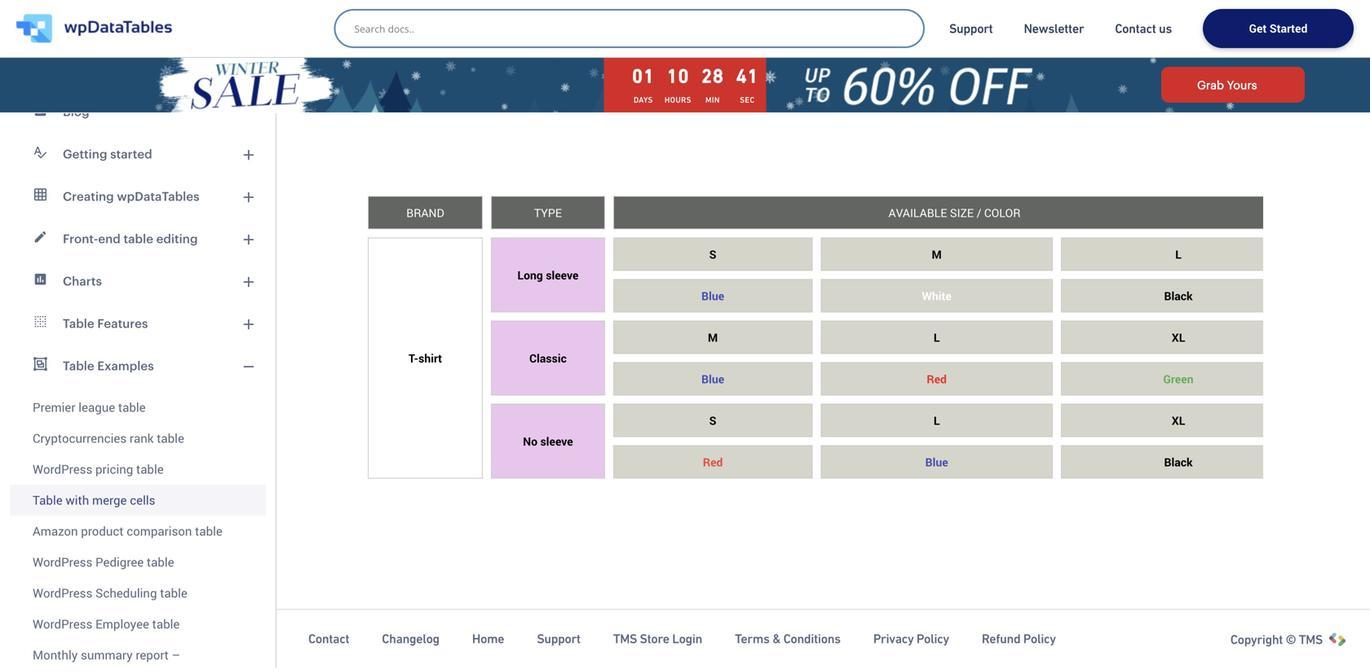 Task type: locate. For each thing, give the bounding box(es) containing it.
table features
[[63, 316, 148, 331]]

support up 4
[[949, 21, 993, 36]]

1 horizontal spatial tms
[[1299, 633, 1323, 648]]

1 black from the top
[[1164, 288, 1193, 304]]

table for table with merge cells
[[33, 492, 63, 509]]

type
[[534, 205, 562, 221]]

wpdatatables - tables and charts manager wordpress plugin image
[[16, 14, 172, 43]]

min
[[705, 95, 720, 105]]

42
[[736, 65, 759, 87]]

10
[[667, 65, 689, 87]]

policy for refund policy
[[1023, 632, 1056, 647]]

copyright
[[1231, 633, 1283, 648]]

0 vertical spatial contact
[[1115, 21, 1156, 36]]

yours
[[1227, 78, 1257, 91]]

policy right privacy
[[917, 632, 949, 647]]

xl
[[1172, 330, 1185, 345], [1172, 413, 1185, 429]]

changelog link
[[382, 631, 440, 648]]

support link
[[949, 20, 993, 37], [537, 631, 581, 648]]

table
[[124, 232, 153, 246], [118, 399, 146, 416], [157, 430, 184, 447], [136, 461, 164, 478], [195, 523, 223, 540], [147, 554, 174, 571], [160, 585, 187, 602], [152, 616, 180, 633]]

1 horizontal spatial contact
[[1115, 21, 1156, 36]]

terms & conditions
[[735, 632, 841, 647]]

table right end
[[124, 232, 153, 246]]

pedigree
[[95, 554, 144, 571]]

red
[[927, 372, 947, 387], [703, 455, 723, 470]]

2 example from the left
[[753, 53, 797, 69]]

example 4
[[930, 53, 983, 69]]

product
[[81, 523, 124, 540]]

1 vertical spatial black
[[1164, 455, 1193, 470]]

1 vertical spatial blue
[[701, 372, 724, 387]]

0 vertical spatial xl
[[1172, 330, 1185, 345]]

table for end
[[124, 232, 153, 246]]

get started
[[1249, 21, 1308, 36]]

sleeve right no in the bottom left of the page
[[540, 434, 573, 449]]

table left with
[[33, 492, 63, 509]]

privacy policy
[[873, 632, 949, 647]]

m
[[932, 247, 942, 262], [708, 330, 718, 345]]

table for pricing
[[136, 461, 164, 478]]

table right the 'rank' at the bottom left
[[157, 430, 184, 447]]

1 s from the top
[[709, 247, 717, 262]]

01
[[632, 65, 655, 87]]

1 vertical spatial contact
[[308, 632, 349, 647]]

table inside wordpress employee table link
[[152, 616, 180, 633]]

table up –
[[152, 616, 180, 633]]

grab yours
[[1197, 78, 1257, 91]]

1 vertical spatial m
[[708, 330, 718, 345]]

tms right ©
[[1299, 633, 1323, 648]]

wordpress pedigree table
[[33, 554, 174, 571]]

0 vertical spatial s
[[709, 247, 717, 262]]

table inside wordpress pedigree table link
[[147, 554, 174, 571]]

0 vertical spatial m
[[932, 247, 942, 262]]

table
[[63, 316, 94, 331], [63, 359, 94, 373], [33, 492, 63, 509]]

monthly
[[33, 647, 78, 664]]

1 vertical spatial s
[[709, 413, 717, 429]]

example left 3
[[841, 53, 885, 69]]

0 vertical spatial support
[[949, 21, 993, 36]]

example left 1
[[664, 53, 709, 69]]

example left 2
[[753, 53, 797, 69]]

classic
[[529, 351, 567, 366]]

table inside wordpress pricing table 'link'
[[136, 461, 164, 478]]

us
[[1159, 21, 1172, 36]]

wordpress up monthly
[[33, 616, 92, 633]]

4 wordpress from the top
[[33, 616, 92, 633]]

4 example from the left
[[930, 53, 974, 69]]

example 2 link
[[736, 40, 823, 81]]

wordpress employee table link
[[10, 609, 266, 640]]

premier
[[33, 399, 75, 416]]

3 wordpress from the top
[[33, 585, 92, 602]]

support link right home
[[537, 631, 581, 648]]

sleeve right long
[[546, 268, 579, 283]]

1
[[711, 53, 718, 69]]

wordpress inside 'link'
[[33, 461, 92, 478]]

wordpress employee table
[[33, 616, 180, 633]]

black for blue
[[1164, 455, 1193, 470]]

table inside premier league table link
[[118, 399, 146, 416]]

0 vertical spatial table
[[63, 316, 94, 331]]

table down "charts" at the top of page
[[63, 316, 94, 331]]

1 vertical spatial support
[[537, 632, 581, 647]]

0 horizontal spatial contact
[[308, 632, 349, 647]]

3
[[888, 53, 895, 69]]

0 horizontal spatial policy
[[917, 632, 949, 647]]

l
[[1175, 247, 1182, 262], [934, 330, 940, 345], [934, 413, 940, 429]]

blue
[[701, 288, 724, 304], [701, 372, 724, 387], [925, 455, 948, 470]]

example for example 2
[[753, 53, 797, 69]]

sleeve
[[546, 268, 579, 283], [540, 434, 573, 449]]

wordpress down amazon
[[33, 554, 92, 571]]

wordpress for wordpress pricing table
[[33, 461, 92, 478]]

contact for contact us
[[1115, 21, 1156, 36]]

amazon product comparison table link
[[10, 516, 266, 547]]

support
[[949, 21, 993, 36], [537, 632, 581, 647]]

2 vertical spatial table
[[33, 492, 63, 509]]

1 example from the left
[[664, 53, 709, 69]]

wordpress for wordpress scheduling table
[[33, 585, 92, 602]]

table for table examples
[[63, 359, 94, 373]]

wordpress for wordpress employee table
[[33, 616, 92, 633]]

table inside cryptocurrencies rank table link
[[157, 430, 184, 447]]

0 horizontal spatial red
[[703, 455, 723, 470]]

0 vertical spatial black
[[1164, 288, 1193, 304]]

table inside wordpress scheduling table link
[[160, 585, 187, 602]]

no
[[523, 434, 538, 449]]

1 xl from the top
[[1172, 330, 1185, 345]]

table inside front-end table editing 'link'
[[124, 232, 153, 246]]

1 vertical spatial xl
[[1172, 413, 1185, 429]]

changelog
[[382, 632, 440, 647]]

table up premier league table
[[63, 359, 94, 373]]

0 horizontal spatial tms
[[613, 632, 637, 647]]

table down comparison
[[147, 554, 174, 571]]

2 policy from the left
[[1023, 632, 1056, 647]]

1 policy from the left
[[917, 632, 949, 647]]

1 vertical spatial sleeve
[[540, 434, 573, 449]]

sleeve for no sleeve
[[540, 434, 573, 449]]

table for rank
[[157, 430, 184, 447]]

2 vertical spatial l
[[934, 413, 940, 429]]

store
[[640, 632, 669, 647]]

tms store login link
[[613, 631, 702, 648]]

policy
[[917, 632, 949, 647], [1023, 632, 1056, 647]]

contact
[[1115, 21, 1156, 36], [308, 632, 349, 647]]

0 vertical spatial red
[[927, 372, 947, 387]]

xl up the green
[[1172, 330, 1185, 345]]

table examples link
[[10, 345, 266, 387]]

contact us link
[[1115, 20, 1172, 37]]

1 vertical spatial table
[[63, 359, 94, 373]]

league
[[78, 399, 115, 416]]

example for example 3
[[841, 53, 885, 69]]

privacy
[[873, 632, 914, 647]]

long sleeve
[[518, 268, 579, 283]]

privacy policy link
[[873, 631, 949, 648]]

wordpress up with
[[33, 461, 92, 478]]

0 vertical spatial support link
[[949, 20, 993, 37]]

long
[[518, 268, 543, 283]]

available
[[889, 205, 947, 221]]

2 xl from the top
[[1172, 413, 1185, 429]]

table up cells
[[136, 461, 164, 478]]

2 black from the top
[[1164, 455, 1193, 470]]

1 vertical spatial red
[[703, 455, 723, 470]]

example left 4
[[930, 53, 974, 69]]

wordpress scheduling table link
[[10, 578, 266, 609]]

0 vertical spatial l
[[1175, 247, 1182, 262]]

xl down the green
[[1172, 413, 1185, 429]]

3 example from the left
[[841, 53, 885, 69]]

1 wordpress from the top
[[33, 461, 92, 478]]

1 vertical spatial l
[[934, 330, 940, 345]]

0 vertical spatial sleeve
[[546, 268, 579, 283]]

wordpress
[[33, 461, 92, 478], [33, 554, 92, 571], [33, 585, 92, 602], [33, 616, 92, 633]]

2 wordpress from the top
[[33, 554, 92, 571]]

blue for red
[[701, 372, 724, 387]]

xl for s
[[1172, 413, 1185, 429]]

0 horizontal spatial support link
[[537, 631, 581, 648]]

wordpress down wordpress pedigree table
[[33, 585, 92, 602]]

table right comparison
[[195, 523, 223, 540]]

s
[[709, 247, 717, 262], [709, 413, 717, 429]]

–
[[172, 647, 180, 664]]

0 vertical spatial blue
[[701, 288, 724, 304]]

support link up 4
[[949, 20, 993, 37]]

/
[[977, 205, 981, 221]]

merge
[[92, 492, 127, 509]]

2
[[800, 53, 806, 69]]

example 3 link
[[824, 40, 912, 81]]

1 horizontal spatial support
[[949, 21, 993, 36]]

1 vertical spatial support link
[[537, 631, 581, 648]]

front-end table editing link
[[10, 218, 266, 260]]

1 horizontal spatial policy
[[1023, 632, 1056, 647]]

black
[[1164, 288, 1193, 304], [1164, 455, 1193, 470]]

2 s from the top
[[709, 413, 717, 429]]

charts
[[63, 274, 102, 288]]

xl for m
[[1172, 330, 1185, 345]]

support right home
[[537, 632, 581, 647]]

table down wordpress pedigree table link
[[160, 585, 187, 602]]

table up cryptocurrencies rank table link
[[118, 399, 146, 416]]

example 3
[[841, 53, 895, 69]]

white
[[922, 288, 952, 304]]

tms left store
[[613, 632, 637, 647]]

policy right refund
[[1023, 632, 1056, 647]]



Task type: describe. For each thing, give the bounding box(es) containing it.
wordpress for wordpress pedigree table
[[33, 554, 92, 571]]

rank
[[130, 430, 154, 447]]

end
[[98, 232, 121, 246]]

editing
[[156, 232, 198, 246]]

l for s
[[934, 413, 940, 429]]

started
[[110, 147, 152, 161]]

newsletter
[[1024, 21, 1084, 36]]

copyright © tms
[[1231, 633, 1323, 648]]

wpdatatables
[[117, 189, 199, 203]]

started
[[1270, 21, 1308, 36]]

features
[[97, 316, 148, 331]]

Search form search field
[[354, 17, 913, 40]]

1 horizontal spatial red
[[927, 372, 947, 387]]

2 vertical spatial blue
[[925, 455, 948, 470]]

black for white
[[1164, 288, 1193, 304]]

example for example 4
[[930, 53, 974, 69]]

home
[[472, 632, 504, 647]]

monthly summary report – temperature link
[[10, 640, 266, 669]]

1 horizontal spatial support link
[[949, 20, 993, 37]]

policy for privacy policy
[[917, 632, 949, 647]]

blue for white
[[701, 288, 724, 304]]

example 4 link
[[913, 40, 1000, 81]]

premier league table
[[33, 399, 146, 416]]

front-
[[63, 232, 98, 246]]

no sleeve
[[523, 434, 573, 449]]

temperature
[[33, 665, 102, 669]]

table for table features
[[63, 316, 94, 331]]

wordpress scheduling table
[[33, 585, 187, 602]]

monthly summary report – temperature
[[33, 647, 180, 669]]

28
[[701, 65, 724, 87]]

charts link
[[10, 260, 266, 303]]

0 horizontal spatial support
[[537, 632, 581, 647]]

pricing
[[95, 461, 133, 478]]

contact for contact
[[308, 632, 349, 647]]

table for employee
[[152, 616, 180, 633]]

t-
[[409, 351, 419, 366]]

refund
[[982, 632, 1021, 647]]

cells
[[130, 492, 155, 509]]

getting started
[[63, 147, 152, 161]]

tms store login
[[613, 632, 702, 647]]

table for league
[[118, 399, 146, 416]]

size
[[950, 205, 974, 221]]

summary
[[81, 647, 133, 664]]

sec
[[740, 95, 755, 105]]

table for pedigree
[[147, 554, 174, 571]]

table features link
[[10, 303, 266, 345]]

example 2
[[753, 53, 806, 69]]

wordpress pricing table link
[[10, 454, 266, 485]]

Search input search field
[[354, 17, 913, 40]]

t-shirt
[[409, 351, 442, 366]]

get started link
[[1203, 9, 1354, 48]]

front-end table editing
[[63, 232, 198, 246]]

available size / color
[[889, 205, 1021, 221]]

contact us
[[1115, 21, 1172, 36]]

getting
[[63, 147, 107, 161]]

amazon product comparison table
[[33, 523, 223, 540]]

grab
[[1197, 78, 1224, 91]]

0 horizontal spatial m
[[708, 330, 718, 345]]

table inside amazon product comparison table link
[[195, 523, 223, 540]]

cryptocurrencies rank table link
[[10, 423, 266, 454]]

home link
[[472, 631, 504, 648]]

amazon
[[33, 523, 78, 540]]

example 1
[[664, 53, 718, 69]]

newsletter link
[[1024, 20, 1084, 37]]

sleeve for long sleeve
[[546, 268, 579, 283]]

conditions
[[783, 632, 841, 647]]

grab yours link
[[1161, 67, 1305, 103]]

premier league table link
[[10, 387, 266, 423]]

l for m
[[934, 330, 940, 345]]

login
[[672, 632, 702, 647]]

table with merge cells
[[33, 492, 155, 509]]

4
[[977, 53, 983, 69]]

cryptocurrencies rank table
[[33, 430, 184, 447]]

table with merge cells link
[[10, 485, 266, 516]]

green
[[1163, 372, 1194, 387]]

creating
[[63, 189, 114, 203]]

table for scheduling
[[160, 585, 187, 602]]

color
[[984, 205, 1021, 221]]

example for example 1
[[664, 53, 709, 69]]

example 1 link
[[647, 40, 735, 81]]

brand
[[406, 205, 444, 221]]

contact link
[[308, 631, 349, 648]]

wordpress pricing table
[[33, 461, 164, 478]]

1 horizontal spatial m
[[932, 247, 942, 262]]

with
[[66, 492, 89, 509]]

getting started link
[[10, 133, 266, 175]]

employee
[[95, 616, 149, 633]]

report
[[136, 647, 169, 664]]

terms
[[735, 632, 770, 647]]

examples
[[97, 359, 154, 373]]

hours
[[665, 95, 691, 105]]

creating wpdatatables link
[[10, 175, 266, 218]]

cryptocurrencies
[[33, 430, 127, 447]]

comparison
[[127, 523, 192, 540]]

scheduling
[[95, 585, 157, 602]]



Task type: vqa. For each thing, say whether or not it's contained in the screenshot.
COLOR
yes



